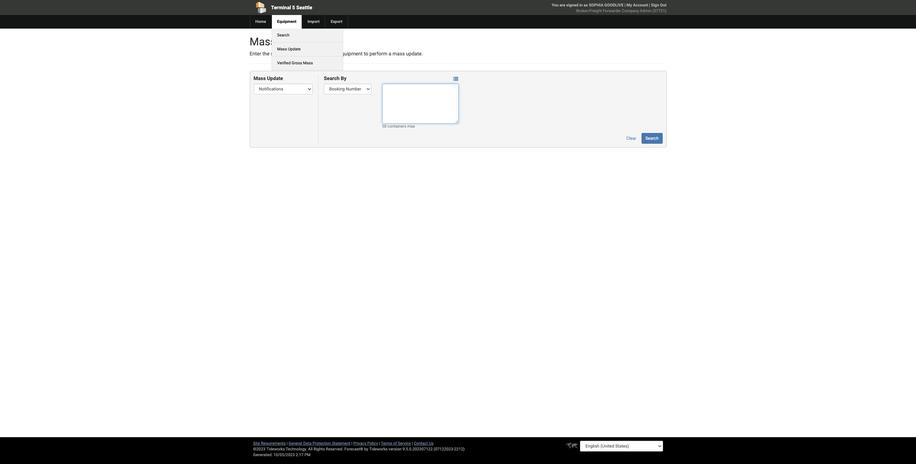 Task type: vqa. For each thing, say whether or not it's contained in the screenshot.
Enter
yes



Task type: describe. For each thing, give the bounding box(es) containing it.
| up tideworks at the bottom of the page
[[379, 442, 380, 446]]

search by
[[324, 76, 347, 81]]

forecast®
[[345, 448, 363, 452]]

by
[[364, 448, 368, 452]]

my account link
[[627, 3, 648, 8]]

below
[[304, 51, 317, 57]]

export
[[331, 19, 343, 24]]

seattle
[[297, 5, 312, 10]]

a
[[389, 51, 392, 57]]

(57721)
[[653, 9, 667, 13]]

version
[[389, 448, 402, 452]]

5
[[292, 5, 295, 10]]

in
[[580, 3, 583, 8]]

you
[[552, 3, 559, 8]]

1 to from the left
[[318, 51, 323, 57]]

| up 9.5.0.202307122
[[412, 442, 413, 446]]

policy
[[368, 442, 378, 446]]

company
[[622, 9, 639, 13]]

search button
[[642, 133, 663, 144]]

containers
[[388, 124, 407, 129]]

50
[[382, 124, 387, 129]]

requirements
[[261, 442, 286, 446]]

sign
[[651, 3, 659, 8]]

contact us link
[[414, 442, 434, 446]]

verified gross mass
[[277, 61, 313, 66]]

site
[[253, 442, 260, 446]]

forwarder
[[603, 9, 621, 13]]

protection
[[313, 442, 331, 446]]

privacy
[[354, 442, 367, 446]]

us
[[429, 442, 434, 446]]

data
[[303, 442, 312, 446]]

all
[[308, 448, 313, 452]]

home
[[255, 19, 266, 24]]

mass down below
[[303, 61, 313, 66]]

search link
[[272, 29, 295, 42]]

| up forecast® on the left
[[352, 442, 353, 446]]

home link
[[250, 15, 272, 29]]

admin
[[640, 9, 652, 13]]

terminal 5 seattle
[[271, 5, 312, 10]]

general
[[289, 442, 302, 446]]

perform
[[370, 51, 388, 57]]

signed
[[567, 3, 579, 8]]

my
[[627, 3, 632, 8]]

equipment
[[277, 19, 297, 24]]

are
[[560, 3, 566, 8]]

update up 'verified gross mass'
[[288, 47, 301, 52]]

mass update link
[[272, 43, 306, 56]]

technology.
[[286, 448, 307, 452]]

pm
[[305, 453, 311, 458]]

50 containers max
[[382, 124, 415, 129]]

reserved.
[[326, 448, 344, 452]]

1 vertical spatial mass update
[[254, 76, 283, 81]]

mass inside mass update enter the search criteria below to locate equipment to perform a mass update.
[[250, 35, 276, 48]]

goodlive
[[605, 3, 624, 8]]

export link
[[325, 15, 348, 29]]

update inside mass update enter the search criteria below to locate equipment to perform a mass update.
[[279, 35, 313, 48]]

the
[[263, 51, 270, 57]]

tideworks
[[369, 448, 388, 452]]

broker/freight
[[577, 9, 602, 13]]

criteria
[[287, 51, 303, 57]]

import
[[308, 19, 320, 24]]

©2023 tideworks
[[253, 448, 285, 452]]

statement
[[332, 442, 351, 446]]

9.5.0.202307122
[[403, 448, 433, 452]]

mass update enter the search criteria below to locate equipment to perform a mass update.
[[250, 35, 423, 57]]



Task type: locate. For each thing, give the bounding box(es) containing it.
service
[[398, 442, 411, 446]]

equipment
[[339, 51, 363, 57]]

search right clear "button"
[[646, 136, 659, 141]]

2212)
[[454, 448, 465, 452]]

1 horizontal spatial to
[[364, 51, 368, 57]]

mass up the
[[250, 35, 276, 48]]

by
[[341, 76, 347, 81]]

search for search "link"
[[277, 33, 290, 38]]

mass update
[[277, 47, 301, 52], [254, 76, 283, 81]]

mass down the enter
[[254, 76, 266, 81]]

to right below
[[318, 51, 323, 57]]

search
[[271, 51, 286, 57]]

| left "general"
[[287, 442, 288, 446]]

clear button
[[623, 133, 641, 144]]

mass update up verified
[[277, 47, 301, 52]]

gross
[[292, 61, 302, 66]]

verified
[[277, 61, 291, 66]]

to left perform
[[364, 51, 368, 57]]

verified gross mass link
[[272, 57, 318, 70]]

| left my
[[625, 3, 626, 8]]

out
[[660, 3, 667, 8]]

contact
[[414, 442, 428, 446]]

privacy policy link
[[354, 442, 378, 446]]

you are signed in as sophia goodlive | my account | sign out broker/freight forwarder company admin (57721)
[[552, 3, 667, 13]]

search inside "link"
[[277, 33, 290, 38]]

site requirements | general data protection statement | privacy policy | terms of service | contact us ©2023 tideworks technology. all rights reserved. forecast® by tideworks version 9.5.0.202307122 (07122023-2212) generated: 10/05/2023 2:17 pm
[[253, 442, 465, 458]]

update
[[279, 35, 313, 48], [288, 47, 301, 52], [267, 76, 283, 81]]

sign out link
[[651, 3, 667, 8]]

update.
[[406, 51, 423, 57]]

mass
[[393, 51, 405, 57]]

site requirements link
[[253, 442, 286, 446]]

mass
[[250, 35, 276, 48], [277, 47, 287, 52], [303, 61, 313, 66], [254, 76, 266, 81]]

equipment link
[[272, 15, 302, 29]]

2 horizontal spatial search
[[646, 136, 659, 141]]

account
[[633, 3, 648, 8]]

|
[[625, 3, 626, 8], [649, 3, 650, 8], [287, 442, 288, 446], [352, 442, 353, 446], [379, 442, 380, 446], [412, 442, 413, 446]]

| left sign
[[649, 3, 650, 8]]

general data protection statement link
[[289, 442, 351, 446]]

terms of service link
[[381, 442, 411, 446]]

10/05/2023
[[274, 453, 295, 458]]

to
[[318, 51, 323, 57], [364, 51, 368, 57]]

0 vertical spatial mass update
[[277, 47, 301, 52]]

terminal
[[271, 5, 291, 10]]

search for search by
[[324, 76, 340, 81]]

as
[[584, 3, 588, 8]]

2 vertical spatial search
[[646, 136, 659, 141]]

search for search button
[[646, 136, 659, 141]]

search down equipment "link"
[[277, 33, 290, 38]]

mass down search "link"
[[277, 47, 287, 52]]

update down verified
[[267, 76, 283, 81]]

(07122023-
[[434, 448, 454, 452]]

rights
[[314, 448, 325, 452]]

0 horizontal spatial search
[[277, 33, 290, 38]]

search left "by"
[[324, 76, 340, 81]]

terms
[[381, 442, 392, 446]]

1 vertical spatial search
[[324, 76, 340, 81]]

show list image
[[454, 77, 459, 82]]

2:17
[[296, 453, 304, 458]]

of
[[393, 442, 397, 446]]

generated:
[[253, 453, 273, 458]]

clear
[[627, 136, 637, 141]]

import link
[[302, 15, 325, 29]]

1 horizontal spatial search
[[324, 76, 340, 81]]

update up criteria
[[279, 35, 313, 48]]

2 to from the left
[[364, 51, 368, 57]]

0 vertical spatial search
[[277, 33, 290, 38]]

terminal 5 seattle link
[[250, 0, 417, 15]]

0 horizontal spatial to
[[318, 51, 323, 57]]

enter
[[250, 51, 261, 57]]

search
[[277, 33, 290, 38], [324, 76, 340, 81], [646, 136, 659, 141]]

None text field
[[382, 84, 459, 124]]

max
[[408, 124, 415, 129]]

mass update down verified
[[254, 76, 283, 81]]

search inside button
[[646, 136, 659, 141]]

locate
[[324, 51, 338, 57]]

sophia
[[589, 3, 604, 8]]



